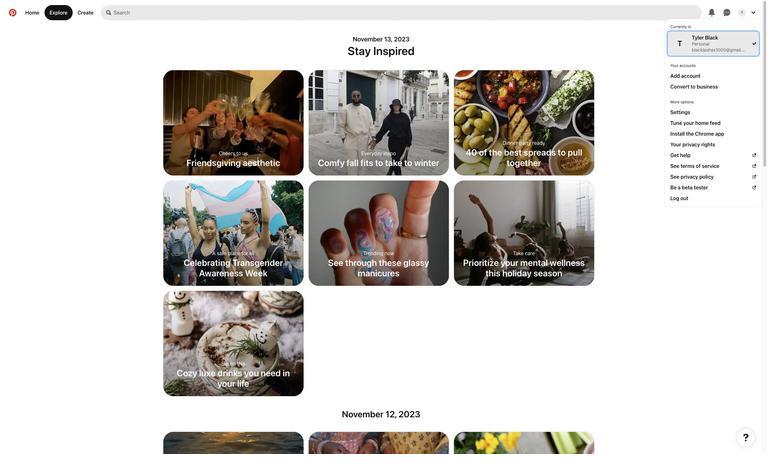 Task type: locate. For each thing, give the bounding box(es) containing it.
2023
[[395, 35, 410, 43], [399, 409, 421, 419]]

0 horizontal spatial in
[[283, 368, 290, 378]]

for
[[242, 251, 248, 256]]

1 horizontal spatial of
[[697, 163, 702, 169]]

november 13, 2023 stay inspired
[[348, 35, 415, 58]]

tune
[[671, 120, 683, 126]]

settings
[[671, 109, 691, 115]]

in right need on the left
[[283, 368, 290, 378]]

safe
[[217, 251, 227, 256]]

tune your home feed link
[[671, 120, 757, 127]]

2023 right 12, at the right bottom
[[399, 409, 421, 419]]

your privacy rights link
[[671, 141, 757, 148]]

1 vertical spatial the
[[490, 147, 503, 158]]

your accounts
[[671, 63, 697, 68]]

november for 12,
[[342, 409, 384, 419]]

1 horizontal spatial this
[[486, 268, 501, 278]]

your right tune
[[684, 120, 695, 126]]

0 vertical spatial the
[[687, 131, 695, 137]]

0 vertical spatial 2023
[[395, 35, 410, 43]]

0 vertical spatial privacy
[[683, 142, 701, 147]]

terms
[[681, 163, 695, 169]]

you
[[244, 368, 259, 378]]

1 horizontal spatial in
[[689, 24, 692, 29]]

0 vertical spatial your
[[671, 63, 679, 68]]

1 vertical spatial your
[[501, 257, 519, 268]]

see left through
[[328, 257, 344, 268]]

of right the terms
[[697, 163, 702, 169]]

of inside "dinner party ready 40 of the best spreads to pull together"
[[480, 147, 488, 158]]

create
[[78, 10, 94, 15]]

get help link
[[671, 152, 757, 159]]

inspo
[[384, 151, 396, 156]]

november up stay
[[353, 35, 383, 43]]

sip
[[222, 361, 229, 367]]

your up the "get"
[[671, 142, 682, 147]]

inspired
[[374, 44, 415, 58]]

log out
[[671, 195, 689, 201]]

your inside take care prioritize your mental wellness this holiday season
[[501, 257, 519, 268]]

be a beta tester link
[[671, 184, 757, 191]]

explore link
[[45, 5, 73, 20]]

privacy for rights
[[683, 142, 701, 147]]

business
[[698, 84, 719, 90]]

options
[[681, 100, 695, 104]]

get help
[[671, 152, 691, 158]]

this inside sip on this cozy luxe drinks you need in your life
[[237, 361, 246, 367]]

the left best
[[490, 147, 503, 158]]

holiday
[[503, 268, 532, 278]]

in
[[689, 24, 692, 29], [283, 368, 290, 378]]

your inside the tune your home feed link
[[684, 120, 695, 126]]

need
[[261, 368, 281, 378]]

privacy
[[683, 142, 701, 147], [681, 174, 699, 180]]

tyler
[[693, 35, 705, 40]]

see
[[671, 163, 680, 169], [671, 174, 680, 180], [328, 257, 344, 268]]

this right 'on'
[[237, 361, 246, 367]]

0 vertical spatial your
[[684, 120, 695, 126]]

0 vertical spatial see
[[671, 163, 680, 169]]

1 horizontal spatial the
[[687, 131, 695, 137]]

us
[[243, 151, 248, 156]]

1 horizontal spatial your
[[501, 257, 519, 268]]

privacy up be a beta tester
[[681, 174, 699, 180]]

pull
[[568, 147, 583, 158]]

in right currently at the right top of page
[[689, 24, 692, 29]]

2 vertical spatial your
[[218, 378, 236, 389]]

november
[[353, 35, 383, 43], [342, 409, 384, 419]]

see terms of service
[[671, 163, 720, 169]]

tyler black menu item
[[669, 32, 760, 56]]

your inside sip on this cozy luxe drinks you need in your life
[[218, 378, 236, 389]]

dinner party ready 40 of the best spreads to pull together
[[466, 140, 583, 168]]

through
[[346, 257, 377, 268]]

everyday inspo comfy fall fits to take to winter
[[318, 151, 440, 168]]

currently in
[[671, 24, 692, 29]]

your
[[684, 120, 695, 126], [501, 257, 519, 268], [218, 378, 236, 389]]

these
[[379, 257, 402, 268]]

privacy up the help
[[683, 142, 701, 147]]

party
[[520, 140, 532, 146]]

your down take
[[501, 257, 519, 268]]

place
[[228, 251, 241, 256]]

0 horizontal spatial of
[[480, 147, 488, 158]]

beta
[[683, 185, 693, 190]]

1 vertical spatial in
[[283, 368, 290, 378]]

privacy for policy
[[681, 174, 699, 180]]

0 vertical spatial this
[[486, 268, 501, 278]]

see up the be
[[671, 174, 680, 180]]

fits
[[361, 158, 374, 168]]

november left 12, at the right bottom
[[342, 409, 384, 419]]

to inside "dinner party ready 40 of the best spreads to pull together"
[[558, 147, 567, 158]]

0 horizontal spatial this
[[237, 361, 246, 367]]

to
[[691, 84, 696, 90], [558, 147, 567, 158], [237, 151, 241, 156], [376, 158, 384, 168], [405, 158, 413, 168]]

13,
[[385, 35, 393, 43]]

to inside cheers to us friendsgiving aesthetic
[[237, 151, 241, 156]]

tune your home feed
[[671, 120, 721, 126]]

your up add
[[671, 63, 679, 68]]

your for your privacy rights
[[671, 142, 682, 147]]

of
[[480, 147, 488, 158], [697, 163, 702, 169]]

your left life
[[218, 378, 236, 389]]

2 your from the top
[[671, 142, 682, 147]]

more options element
[[669, 97, 760, 204]]

1 vertical spatial your
[[671, 142, 682, 147]]

1 vertical spatial 2023
[[399, 409, 421, 419]]

0 vertical spatial of
[[480, 147, 488, 158]]

1 vertical spatial of
[[697, 163, 702, 169]]

of right 40
[[480, 147, 488, 158]]

see privacy policy
[[671, 174, 715, 180]]

0 horizontal spatial the
[[490, 147, 503, 158]]

your inside more options element
[[671, 142, 682, 147]]

2023 inside november 13, 2023 stay inspired
[[395, 35, 410, 43]]

your for your accounts
[[671, 63, 679, 68]]

take
[[514, 251, 524, 256]]

home
[[25, 10, 39, 15]]

of inside more options element
[[697, 163, 702, 169]]

the inside more options element
[[687, 131, 695, 137]]

the up your privacy rights
[[687, 131, 695, 137]]

your
[[671, 63, 679, 68], [671, 142, 682, 147]]

november inside november 13, 2023 stay inspired
[[353, 35, 383, 43]]

to down everyday
[[376, 158, 384, 168]]

aesthetic
[[243, 158, 280, 168]]

1 vertical spatial this
[[237, 361, 246, 367]]

glassy
[[404, 257, 430, 268]]

tester
[[695, 185, 709, 190]]

0 horizontal spatial your
[[218, 378, 236, 389]]

see for see terms of service
[[671, 163, 680, 169]]

0 vertical spatial in
[[689, 24, 692, 29]]

2023 right 13,
[[395, 35, 410, 43]]

this
[[486, 268, 501, 278], [237, 361, 246, 367]]

2 horizontal spatial your
[[684, 120, 695, 126]]

2 vertical spatial see
[[328, 257, 344, 268]]

see down the "get"
[[671, 163, 680, 169]]

more options
[[671, 100, 695, 104]]

1 vertical spatial november
[[342, 409, 384, 419]]

be
[[671, 185, 677, 190]]

1 your from the top
[[671, 63, 679, 68]]

to down account
[[691, 84, 696, 90]]

convert to business
[[671, 84, 719, 90]]

0 vertical spatial november
[[353, 35, 383, 43]]

1 vertical spatial see
[[671, 174, 680, 180]]

this inside take care prioritize your mental wellness this holiday season
[[486, 268, 501, 278]]

1 vertical spatial privacy
[[681, 174, 699, 180]]

feed
[[711, 120, 721, 126]]

this left holiday
[[486, 268, 501, 278]]

to left pull
[[558, 147, 567, 158]]

to left us
[[237, 151, 241, 156]]



Task type: vqa. For each thing, say whether or not it's contained in the screenshot.


Task type: describe. For each thing, give the bounding box(es) containing it.
take
[[386, 158, 403, 168]]

awareness
[[199, 268, 243, 278]]

personal
[[693, 41, 710, 46]]

help
[[681, 152, 691, 158]]

in inside sip on this cozy luxe drinks you need in your life
[[283, 368, 290, 378]]

spreads
[[524, 147, 557, 158]]

2023 for 13,
[[395, 35, 410, 43]]

install the chrome app
[[671, 131, 725, 137]]

trending
[[364, 251, 384, 256]]

comfy
[[318, 158, 345, 168]]

account
[[682, 73, 701, 79]]

chrome
[[696, 131, 715, 137]]

the inside "dinner party ready 40 of the best spreads to pull together"
[[490, 147, 503, 158]]

november for 13,
[[353, 35, 383, 43]]

currently
[[671, 24, 688, 29]]

dinner
[[503, 140, 518, 146]]

tyler black personal
[[693, 35, 719, 46]]

black
[[706, 35, 719, 40]]

be a beta tester
[[671, 185, 709, 190]]

see for see privacy policy
[[671, 174, 680, 180]]

a
[[213, 251, 216, 256]]

trending now see through these glassy manicures
[[328, 251, 430, 278]]

see terms of service link
[[671, 163, 757, 170]]

2023 for 12,
[[399, 409, 421, 419]]

sip on this cozy luxe drinks you need in your life
[[177, 361, 290, 389]]

drinks
[[218, 368, 243, 378]]

together
[[507, 158, 542, 168]]

Search text field
[[114, 5, 703, 20]]

tyler black image
[[739, 9, 747, 16]]

your accounts element
[[669, 61, 760, 92]]

selected item image
[[753, 42, 757, 46]]

explore
[[50, 10, 68, 15]]

care
[[526, 251, 536, 256]]

rights
[[702, 142, 716, 147]]

prioritize
[[464, 257, 499, 268]]

celebrating
[[184, 257, 231, 268]]

log
[[671, 195, 680, 201]]

to inside your accounts element
[[691, 84, 696, 90]]

fall
[[347, 158, 359, 168]]

take care prioritize your mental wellness this holiday season
[[464, 251, 585, 278]]

ready
[[533, 140, 546, 146]]

search icon image
[[106, 10, 111, 15]]

a
[[679, 185, 681, 190]]

convert
[[671, 84, 690, 90]]

home link
[[20, 5, 45, 20]]

cozy
[[177, 368, 197, 378]]

service
[[703, 163, 720, 169]]

luxe
[[199, 368, 216, 378]]

november 12, 2023
[[342, 409, 421, 419]]

transgender
[[233, 257, 283, 268]]

install
[[671, 131, 686, 137]]

your privacy rights
[[671, 142, 716, 147]]

cheers to us friendsgiving aesthetic
[[187, 151, 280, 168]]

wellness
[[550, 257, 585, 268]]

currently in element
[[669, 22, 760, 56]]

week
[[245, 268, 268, 278]]

a safe place for all celebrating transgender awareness week
[[184, 251, 283, 278]]

see inside trending now see through these glassy manicures
[[328, 257, 344, 268]]

add account
[[671, 73, 701, 79]]

manicures
[[358, 268, 400, 278]]

stay
[[348, 44, 371, 58]]

life
[[238, 378, 249, 389]]

settings link
[[671, 109, 757, 116]]

to right the take
[[405, 158, 413, 168]]

accounts
[[680, 63, 697, 68]]

home
[[696, 120, 710, 126]]

12,
[[386, 409, 397, 419]]

cheers
[[219, 151, 235, 156]]

winter
[[415, 158, 440, 168]]

40
[[466, 147, 478, 158]]

mental
[[521, 257, 549, 268]]

on
[[230, 361, 236, 367]]

best
[[505, 147, 522, 158]]

now
[[385, 251, 395, 256]]

create link
[[73, 5, 99, 20]]

friendsgiving
[[187, 158, 241, 168]]

add
[[671, 73, 681, 79]]

app
[[716, 131, 725, 137]]

policy
[[700, 174, 715, 180]]

get
[[671, 152, 680, 158]]

all
[[250, 251, 255, 256]]

more
[[671, 100, 680, 104]]



